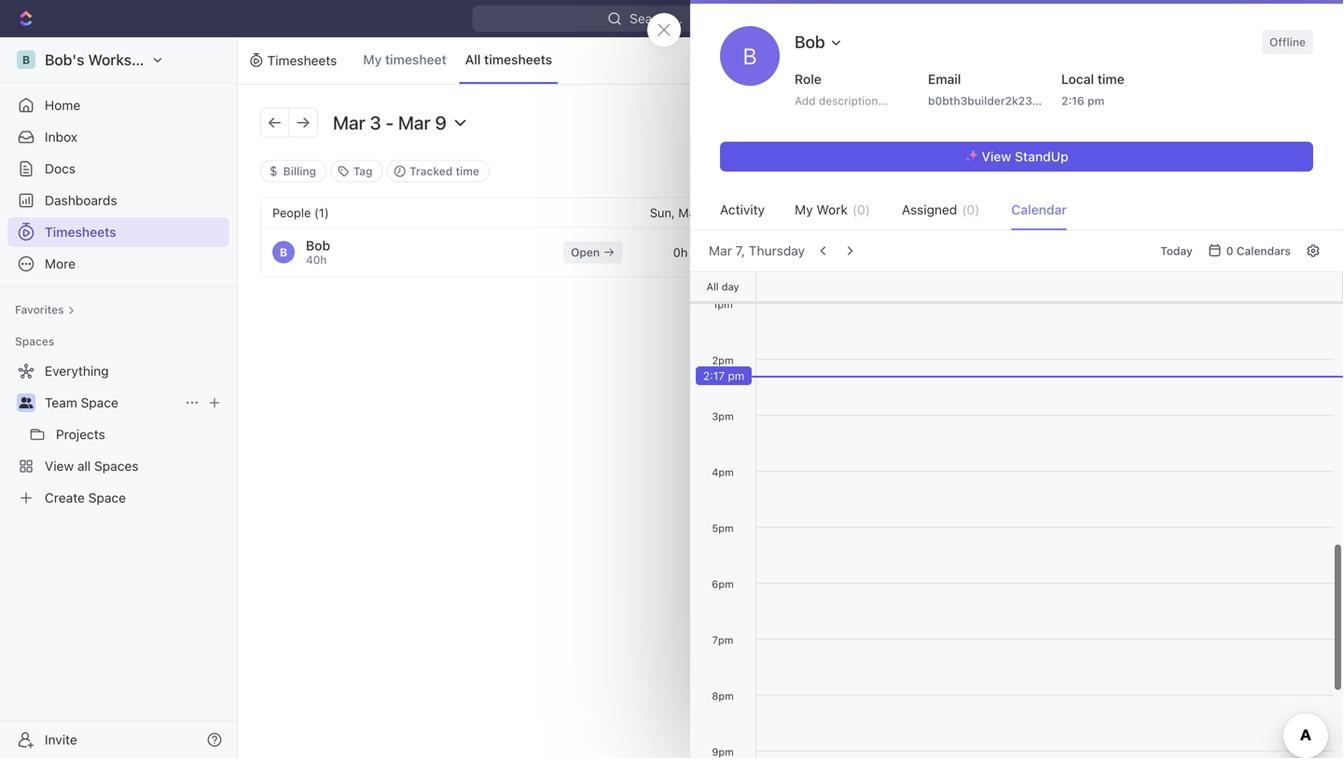 Task type: describe. For each thing, give the bounding box(es) containing it.
mar left -
[[333, 111, 365, 133]]

today
[[1160, 244, 1193, 257]]

mar right -
[[398, 111, 431, 133]]

bob for bob
[[795, 32, 825, 52]]

dashboards
[[45, 193, 117, 208]]

email b0bth3builder2k23@gmail.com
[[928, 71, 1098, 107]]

sun, mar 3
[[650, 206, 711, 220]]

tag button
[[330, 160, 383, 182]]

local time 2:16 pm
[[1061, 71, 1124, 107]]

view standup
[[982, 149, 1068, 164]]

tag
[[350, 165, 373, 178]]

invite
[[45, 732, 77, 748]]

all timesheets link
[[460, 37, 558, 84]]

role
[[795, 71, 821, 87]]

2 (0) from the left
[[962, 202, 980, 217]]

pm inside local time 2:16 pm
[[1087, 94, 1104, 107]]

tracked
[[410, 165, 453, 178]]

local
[[1061, 71, 1094, 87]]

calendar
[[1011, 202, 1067, 217]]

home
[[45, 97, 80, 113]]

bob for bob 40h
[[306, 238, 330, 253]]

3pm
[[712, 410, 734, 422]]

my for my timesheet
[[363, 52, 382, 67]]

description...
[[819, 94, 888, 107]]

timesheet
[[385, 52, 446, 67]]

activity
[[720, 202, 765, 217]]

mar 3 - mar 9
[[333, 111, 451, 133]]

bob's workspace
[[45, 51, 165, 69]]

space for create space
[[88, 490, 126, 505]]

0
[[1226, 244, 1233, 257]]

3 inside dropdown button
[[370, 111, 381, 133]]

add
[[795, 94, 816, 107]]

7pm
[[712, 634, 733, 646]]

workspace
[[88, 51, 165, 69]]

b0bth3builder2k23@gmail.com
[[928, 94, 1098, 107]]

40h
[[306, 253, 327, 266]]

my for my work (0)
[[795, 202, 813, 217]]

mar 7, thursday
[[709, 243, 805, 258]]

billing button
[[260, 160, 326, 182]]

view all spaces link
[[7, 451, 226, 481]]

view for view all spaces
[[45, 458, 74, 474]]

work
[[816, 202, 848, 217]]

7,
[[736, 243, 745, 258]]

bob's
[[45, 51, 84, 69]]

search...
[[630, 11, 683, 26]]

my timesheet
[[363, 52, 446, 67]]

standup
[[1015, 149, 1068, 164]]

everything
[[45, 363, 109, 379]]

0 vertical spatial timesheets
[[267, 53, 337, 68]]

(1)
[[314, 206, 329, 220]]

4pm
[[712, 466, 734, 478]]

projects
[[56, 427, 105, 442]]

0h
[[673, 245, 688, 259]]

create space link
[[7, 483, 226, 513]]

b for bob
[[280, 246, 287, 259]]

mar 7, thursday button
[[709, 243, 805, 258]]

team space link
[[45, 388, 177, 418]]

tree inside the sidebar navigation
[[7, 356, 229, 513]]

search... button
[[473, 6, 818, 32]]

thursday
[[749, 243, 805, 258]]

my timesheet link
[[357, 37, 452, 84]]

sidebar navigation
[[0, 37, 242, 758]]

offline
[[1269, 35, 1306, 48]]

user group image
[[19, 397, 33, 408]]

mar left 7,
[[709, 243, 732, 258]]

more
[[45, 256, 76, 271]]

sun,
[[650, 206, 675, 220]]

team space
[[45, 395, 118, 410]]

people
[[272, 206, 311, 220]]

assigned
[[902, 202, 957, 217]]

role add description...
[[795, 71, 888, 107]]

timesheets
[[484, 52, 552, 67]]

9
[[435, 111, 447, 133]]

favorites button
[[7, 298, 83, 321]]

-
[[386, 111, 394, 133]]

8pm
[[712, 690, 734, 702]]

everything link
[[7, 356, 226, 386]]



Task type: locate. For each thing, give the bounding box(es) containing it.
pm down 2pm
[[728, 369, 744, 382]]

0 horizontal spatial pm
[[728, 369, 744, 382]]

team
[[45, 395, 77, 410]]

create
[[45, 490, 85, 505]]

all left day
[[706, 281, 719, 293]]

0 horizontal spatial my
[[363, 52, 382, 67]]

1 horizontal spatial b
[[280, 246, 287, 259]]

2pm
[[712, 354, 734, 367]]

1 vertical spatial spaces
[[94, 458, 139, 474]]

5pm
[[712, 522, 734, 534]]

time inside dropdown button
[[456, 165, 479, 178]]

2:17
[[703, 369, 725, 382]]

view
[[982, 149, 1011, 164], [45, 458, 74, 474]]

calendars
[[1236, 244, 1291, 257]]

(0) right work on the right top
[[852, 202, 870, 217]]

mar 3 - mar 9 button
[[325, 107, 477, 138]]

today button
[[1153, 240, 1200, 262]]

0 horizontal spatial view
[[45, 458, 74, 474]]

more button
[[7, 249, 229, 279]]

1 horizontal spatial spaces
[[94, 458, 139, 474]]

create space
[[45, 490, 126, 505]]

view all spaces
[[45, 458, 139, 474]]

3 left activity
[[703, 206, 711, 220]]

→
[[296, 112, 311, 132]]

1 horizontal spatial all
[[706, 281, 719, 293]]

3 left -
[[370, 111, 381, 133]]

all for all day
[[706, 281, 719, 293]]

0 horizontal spatial time
[[456, 165, 479, 178]]

1 horizontal spatial 3
[[703, 206, 711, 220]]

space
[[81, 395, 118, 410], [88, 490, 126, 505]]

0 vertical spatial all
[[465, 52, 481, 67]]

all for all timesheets
[[465, 52, 481, 67]]

space inside create space link
[[88, 490, 126, 505]]

2:17 pm
[[703, 369, 744, 382]]

bob's workspace, , element
[[17, 50, 35, 69]]

bob button
[[787, 26, 851, 58], [787, 26, 851, 58]]

1 horizontal spatial pm
[[1087, 94, 1104, 107]]

time for local
[[1097, 71, 1124, 87]]

6pm
[[712, 578, 734, 590]]

1 vertical spatial 3
[[703, 206, 711, 220]]

space down view all spaces link
[[88, 490, 126, 505]]

projects link
[[56, 420, 226, 450]]

0 vertical spatial view
[[982, 149, 1011, 164]]

1 horizontal spatial timesheets
[[267, 53, 337, 68]]

(0)
[[852, 202, 870, 217], [962, 202, 980, 217]]

1 vertical spatial timesheets
[[45, 224, 116, 240]]

open
[[571, 246, 600, 259]]

1 vertical spatial space
[[88, 490, 126, 505]]

view left all at left bottom
[[45, 458, 74, 474]]

0 vertical spatial space
[[81, 395, 118, 410]]

timesheets
[[267, 53, 337, 68], [45, 224, 116, 240]]

bob 40h
[[306, 238, 330, 266]]

1 horizontal spatial (0)
[[962, 202, 980, 217]]

3
[[370, 111, 381, 133], [703, 206, 711, 220]]

0 vertical spatial 3
[[370, 111, 381, 133]]

time right tracked
[[456, 165, 479, 178]]

space down 'everything' link
[[81, 395, 118, 410]]

← button
[[261, 108, 289, 136]]

mar right sun, on the top of page
[[678, 206, 700, 220]]

tree containing everything
[[7, 356, 229, 513]]

my work (0)
[[795, 202, 870, 217]]

view inside tree
[[45, 458, 74, 474]]

1 vertical spatial pm
[[728, 369, 744, 382]]

mar
[[333, 111, 365, 133], [398, 111, 431, 133], [678, 206, 700, 220], [709, 243, 732, 258]]

all day
[[706, 281, 739, 293]]

tracked time
[[406, 165, 479, 178]]

0 vertical spatial spaces
[[15, 335, 54, 348]]

0 horizontal spatial spaces
[[15, 335, 54, 348]]

billing
[[280, 165, 316, 178]]

timesheets inside the sidebar navigation
[[45, 224, 116, 240]]

0 horizontal spatial b
[[22, 53, 30, 66]]

time for tracked
[[456, 165, 479, 178]]

timesheets up →
[[267, 53, 337, 68]]

bob, , element
[[272, 241, 295, 263]]

2:16
[[1061, 94, 1084, 107]]

1 horizontal spatial bob
[[795, 32, 825, 52]]

1 (0) from the left
[[852, 202, 870, 217]]

0 horizontal spatial all
[[465, 52, 481, 67]]

b inside "element"
[[22, 53, 30, 66]]

people (1)
[[272, 206, 329, 220]]

timesheets down dashboards
[[45, 224, 116, 240]]

bob down (1)
[[306, 238, 330, 253]]

bob up role
[[795, 32, 825, 52]]

0 calendars
[[1226, 244, 1291, 257]]

add description... button
[[787, 90, 910, 112]]

1 vertical spatial bob
[[306, 238, 330, 253]]

bob
[[795, 32, 825, 52], [306, 238, 330, 253]]

spaces down favorites
[[15, 335, 54, 348]]

0 horizontal spatial 3
[[370, 111, 381, 133]]

docs
[[45, 161, 76, 176]]

pm
[[1087, 94, 1104, 107], [728, 369, 744, 382]]

1 horizontal spatial time
[[1097, 71, 1124, 87]]

inbox
[[45, 129, 77, 145]]

all timesheets
[[465, 52, 552, 67]]

dashboards link
[[7, 186, 229, 215]]

0 horizontal spatial (0)
[[852, 202, 870, 217]]

inbox link
[[7, 122, 229, 152]]

→ button
[[289, 108, 317, 136]]

←
[[267, 112, 282, 132]]

time inside local time 2:16 pm
[[1097, 71, 1124, 87]]

my left timesheet
[[363, 52, 382, 67]]

0 vertical spatial pm
[[1087, 94, 1104, 107]]

1 vertical spatial time
[[456, 165, 479, 178]]

all
[[465, 52, 481, 67], [706, 281, 719, 293]]

email
[[928, 71, 961, 87]]

2 horizontal spatial b
[[743, 43, 757, 69]]

1pm
[[713, 298, 733, 311]]

my left work on the right top
[[795, 202, 813, 217]]

home link
[[7, 90, 229, 120]]

favorites
[[15, 303, 64, 316]]

my
[[363, 52, 382, 67], [795, 202, 813, 217]]

day
[[722, 281, 739, 293]]

view inside button
[[982, 149, 1011, 164]]

0 horizontal spatial bob
[[306, 238, 330, 253]]

0 vertical spatial my
[[363, 52, 382, 67]]

1 horizontal spatial view
[[982, 149, 1011, 164]]

view left standup
[[982, 149, 1011, 164]]

(0) right assigned
[[962, 202, 980, 217]]

1 vertical spatial all
[[706, 281, 719, 293]]

view for view standup
[[982, 149, 1011, 164]]

1 vertical spatial view
[[45, 458, 74, 474]]

b for bob's workspace
[[22, 53, 30, 66]]

0 vertical spatial bob
[[795, 32, 825, 52]]

timesheets link
[[7, 217, 229, 247]]

space inside team space link
[[81, 395, 118, 410]]

view standup button
[[720, 142, 1313, 172]]

all left timesheets
[[465, 52, 481, 67]]

assigned (0)
[[902, 202, 980, 217]]

spaces inside tree
[[94, 458, 139, 474]]

time
[[1097, 71, 1124, 87], [456, 165, 479, 178]]

time right local
[[1097, 71, 1124, 87]]

0 vertical spatial time
[[1097, 71, 1124, 87]]

my inside my timesheet link
[[363, 52, 382, 67]]

all
[[77, 458, 91, 474]]

tracked time button
[[387, 160, 490, 182]]

1 vertical spatial my
[[795, 202, 813, 217]]

open button
[[563, 241, 622, 263]]

1 horizontal spatial my
[[795, 202, 813, 217]]

space for team space
[[81, 395, 118, 410]]

pm right 2:16
[[1087, 94, 1104, 107]]

tree
[[7, 356, 229, 513]]

b
[[743, 43, 757, 69], [22, 53, 30, 66], [280, 246, 287, 259]]

0 horizontal spatial timesheets
[[45, 224, 116, 240]]

docs link
[[7, 154, 229, 184]]

spaces up create space link
[[94, 458, 139, 474]]



Task type: vqa. For each thing, say whether or not it's contained in the screenshot.
left Pm
yes



